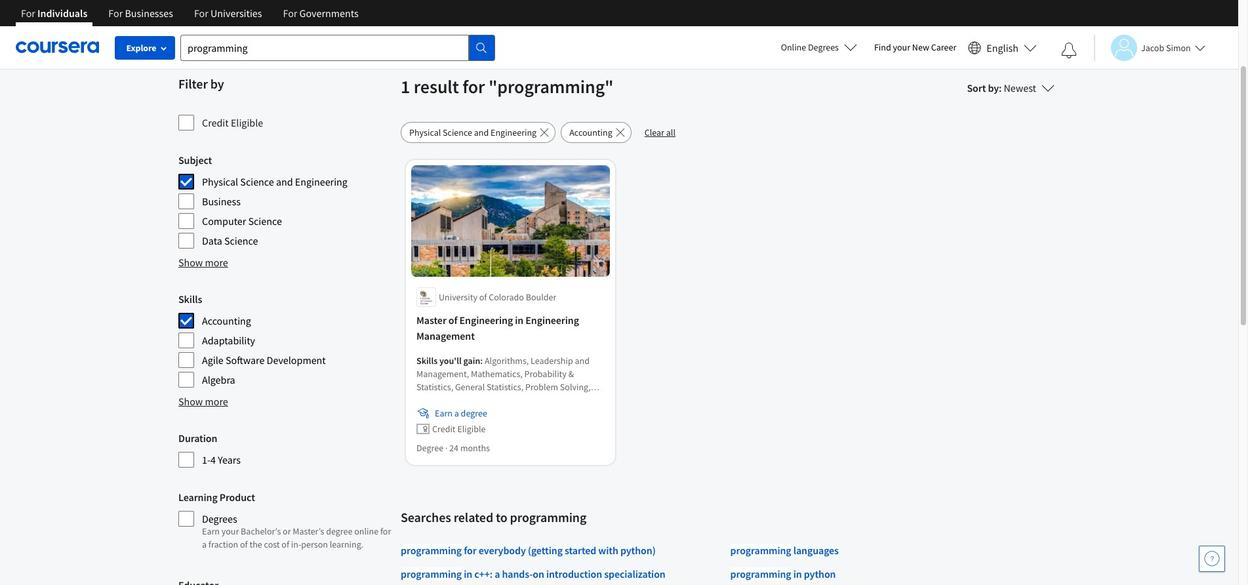 Task type: vqa. For each thing, say whether or not it's contained in the screenshot.
top Earn
yes



Task type: locate. For each thing, give the bounding box(es) containing it.
and inside subject group
[[276, 175, 293, 188]]

introduction
[[547, 568, 603, 581]]

2 show more button from the top
[[179, 394, 228, 410]]

for for governments
[[283, 7, 298, 20]]

for
[[463, 75, 485, 98], [381, 526, 391, 538], [464, 544, 477, 557]]

1 horizontal spatial accounting
[[570, 127, 613, 138]]

show more for data science
[[179, 256, 228, 269]]

a left fraction
[[202, 539, 207, 551]]

1 vertical spatial credit
[[433, 424, 456, 435]]

for left businesses
[[109, 7, 123, 20]]

programming down programming languages
[[731, 568, 792, 581]]

a up 24
[[455, 408, 459, 420]]

simon
[[1167, 42, 1192, 53]]

business
[[202, 195, 241, 208]]

with
[[599, 544, 619, 557]]

1 more from the top
[[205, 256, 228, 269]]

1 vertical spatial and
[[276, 175, 293, 188]]

physical science and engineering inside subject group
[[202, 175, 348, 188]]

show more down data
[[179, 256, 228, 269]]

programming left c
[[401, 568, 462, 581]]

: left "newest"
[[1000, 81, 1002, 95]]

1 horizontal spatial in
[[515, 314, 524, 327]]

1 horizontal spatial :
[[1000, 81, 1002, 95]]

master of engineering in engineering management
[[417, 314, 579, 343]]

show notifications image
[[1062, 43, 1078, 58]]

accounting down "programming"
[[570, 127, 613, 138]]

0 vertical spatial credit eligible
[[202, 116, 263, 129]]

0 horizontal spatial eligible
[[231, 116, 263, 129]]

0 vertical spatial your
[[894, 41, 911, 53]]

0 horizontal spatial your
[[222, 526, 239, 538]]

1 horizontal spatial physical
[[410, 127, 441, 138]]

show more
[[179, 256, 228, 269], [179, 395, 228, 408]]

programming down searches
[[401, 544, 462, 557]]

credit eligible down earn a degree
[[433, 424, 486, 435]]

show down data
[[179, 256, 203, 269]]

1 vertical spatial eligible
[[458, 424, 486, 435]]

earn up fraction
[[202, 526, 220, 538]]

and down 1 result for "programming"
[[474, 127, 489, 138]]

everybody
[[479, 544, 526, 557]]

skills group
[[179, 291, 393, 389]]

related
[[454, 510, 494, 526]]

clear all button
[[637, 122, 684, 143]]

physical up business
[[202, 175, 238, 188]]

earn a degree
[[435, 408, 488, 420]]

1 horizontal spatial earn
[[435, 408, 453, 420]]

0 horizontal spatial physical science and engineering
[[202, 175, 348, 188]]

0 horizontal spatial degree
[[326, 526, 353, 538]]

0 horizontal spatial credit
[[202, 116, 229, 129]]

learning
[[179, 491, 218, 504]]

more for algebra
[[205, 395, 228, 408]]

degree up the months
[[461, 408, 488, 420]]

show more down algebra
[[179, 395, 228, 408]]

1 result for "programming"
[[401, 75, 614, 98]]

master of engineering in engineering management link
[[417, 313, 605, 344]]

by right "sort"
[[989, 81, 1000, 95]]

physical science and engineering up "computer science"
[[202, 175, 348, 188]]

1 vertical spatial show more button
[[179, 394, 228, 410]]

2 vertical spatial a
[[495, 568, 500, 581]]

for left governments
[[283, 7, 298, 20]]

learning product group
[[179, 490, 393, 557]]

skills for skills you'll gain :
[[417, 355, 438, 367]]

1 horizontal spatial your
[[894, 41, 911, 53]]

help center image
[[1205, 551, 1221, 567]]

getting
[[532, 544, 563, 557]]

1 horizontal spatial a
[[455, 408, 459, 420]]

filter
[[179, 75, 208, 92]]

3 for from the left
[[194, 7, 209, 20]]

1 for from the left
[[21, 7, 35, 20]]

and
[[474, 127, 489, 138], [276, 175, 293, 188]]

show more button for data science
[[179, 255, 228, 270]]

show more button down data
[[179, 255, 228, 270]]

skills inside group
[[179, 293, 202, 306]]

None search field
[[180, 34, 496, 61]]

2 for from the left
[[109, 7, 123, 20]]

24
[[450, 443, 459, 454]]

skills up adaptability
[[179, 293, 202, 306]]

degree inside earn your bachelor's or master's degree online for a fraction of the cost of in-person learning.
[[326, 526, 353, 538]]

accounting up adaptability
[[202, 314, 251, 327]]

by for sort
[[989, 81, 1000, 95]]

for for universities
[[194, 7, 209, 20]]

1 vertical spatial a
[[202, 539, 207, 551]]

physical science and engineering inside button
[[410, 127, 537, 138]]

: right you'll
[[481, 355, 483, 367]]

university of colorado boulder
[[439, 292, 557, 303]]

individuals
[[37, 7, 88, 20]]

started with python )
[[565, 544, 656, 557]]

1 show from the top
[[179, 256, 203, 269]]

engineering inside button
[[491, 127, 537, 138]]

1 vertical spatial your
[[222, 526, 239, 538]]

more down algebra
[[205, 395, 228, 408]]

credit
[[202, 116, 229, 129], [433, 424, 456, 435]]

1 horizontal spatial credit eligible
[[433, 424, 486, 435]]

0 vertical spatial eligible
[[231, 116, 263, 129]]

0 vertical spatial a
[[455, 408, 459, 420]]

1 horizontal spatial by
[[989, 81, 1000, 95]]

english
[[987, 41, 1019, 54]]

credit up ·
[[433, 424, 456, 435]]

your for find
[[894, 41, 911, 53]]

programming for everybody
[[401, 544, 462, 557]]

to
[[496, 510, 508, 526]]

by right filter
[[210, 75, 224, 92]]

1 horizontal spatial degrees
[[809, 41, 839, 53]]

in for programming in c ++: a hands - on introduction specialization
[[464, 568, 473, 581]]

find your new career
[[875, 41, 957, 53]]

0 vertical spatial show more button
[[179, 255, 228, 270]]

skills
[[179, 293, 202, 306], [417, 355, 438, 367]]

0 vertical spatial physical science and engineering
[[410, 127, 537, 138]]

1 vertical spatial earn
[[202, 526, 220, 538]]

on
[[533, 568, 545, 581]]

eligible
[[231, 116, 263, 129], [458, 424, 486, 435]]

of up management
[[449, 314, 458, 327]]

newest
[[1004, 81, 1037, 95]]

0 horizontal spatial by
[[210, 75, 224, 92]]

of left in- at the bottom left of page
[[282, 539, 289, 551]]

0 vertical spatial python
[[621, 544, 653, 557]]

degrees right online at the right top
[[809, 41, 839, 53]]

your up fraction
[[222, 526, 239, 538]]

result
[[414, 75, 459, 98]]

0 vertical spatial physical
[[410, 127, 441, 138]]

for right result
[[463, 75, 485, 98]]

your right the find
[[894, 41, 911, 53]]

degree
[[461, 408, 488, 420], [326, 526, 353, 538]]

1 horizontal spatial skills
[[417, 355, 438, 367]]

1 horizontal spatial credit
[[433, 424, 456, 435]]

1 horizontal spatial and
[[474, 127, 489, 138]]

1 vertical spatial physical
[[202, 175, 238, 188]]

0 horizontal spatial degrees
[[202, 513, 237, 526]]

years
[[218, 454, 241, 467]]

development
[[267, 354, 326, 367]]

explore button
[[115, 36, 175, 60]]

0 horizontal spatial a
[[202, 539, 207, 551]]

physical science and engineering down 1 result for "programming"
[[410, 127, 537, 138]]

:
[[1000, 81, 1002, 95], [481, 355, 483, 367]]

show more button down algebra
[[179, 394, 228, 410]]

0 horizontal spatial and
[[276, 175, 293, 188]]

degree
[[417, 443, 444, 454]]

0 horizontal spatial :
[[481, 355, 483, 367]]

and inside button
[[474, 127, 489, 138]]

online
[[781, 41, 807, 53]]

0 vertical spatial for
[[463, 75, 485, 98]]

2 show more from the top
[[179, 395, 228, 408]]

1 horizontal spatial physical science and engineering
[[410, 127, 537, 138]]

0 vertical spatial and
[[474, 127, 489, 138]]

science up data science
[[248, 215, 282, 228]]

your inside "link"
[[894, 41, 911, 53]]

physical inside subject group
[[202, 175, 238, 188]]

engineering
[[491, 127, 537, 138], [295, 175, 348, 188], [460, 314, 513, 327], [526, 314, 579, 327]]

4 for from the left
[[283, 7, 298, 20]]

banner navigation
[[11, 0, 369, 36]]

1 vertical spatial more
[[205, 395, 228, 408]]

your
[[894, 41, 911, 53], [222, 526, 239, 538]]

2 vertical spatial for
[[464, 544, 477, 557]]

2 more from the top
[[205, 395, 228, 408]]

0 horizontal spatial credit eligible
[[202, 116, 263, 129]]

1 vertical spatial show more
[[179, 395, 228, 408]]

2 horizontal spatial in
[[794, 568, 802, 581]]

1 show more from the top
[[179, 256, 228, 269]]

degrees down learning product
[[202, 513, 237, 526]]

1 vertical spatial degrees
[[202, 513, 237, 526]]

0 horizontal spatial python
[[621, 544, 653, 557]]

0 vertical spatial degree
[[461, 408, 488, 420]]

1 vertical spatial show
[[179, 395, 203, 408]]

hands
[[502, 568, 530, 581]]

earn for earn your bachelor's or master's degree online for a fraction of the cost of in-person learning.
[[202, 526, 220, 538]]

0 vertical spatial degrees
[[809, 41, 839, 53]]

earn inside earn your bachelor's or master's degree online for a fraction of the cost of in-person learning.
[[202, 526, 220, 538]]

1 horizontal spatial eligible
[[458, 424, 486, 435]]

0 vertical spatial more
[[205, 256, 228, 269]]

python
[[621, 544, 653, 557], [804, 568, 836, 581]]

degree up learning.
[[326, 526, 353, 538]]

for for businesses
[[109, 7, 123, 20]]

python down 'languages'
[[804, 568, 836, 581]]

in
[[515, 314, 524, 327], [464, 568, 473, 581], [794, 568, 802, 581]]

0 vertical spatial skills
[[179, 293, 202, 306]]

programming in python
[[731, 568, 836, 581]]

programming
[[510, 510, 587, 526], [401, 544, 462, 557], [731, 544, 792, 557], [401, 568, 462, 581], [731, 568, 792, 581]]

"programming"
[[489, 75, 614, 98]]

2 horizontal spatial a
[[495, 568, 500, 581]]

0 vertical spatial earn
[[435, 408, 453, 420]]

1-
[[202, 454, 211, 467]]

1 vertical spatial physical science and engineering
[[202, 175, 348, 188]]

python up specialization
[[621, 544, 653, 557]]

programming for everybody ( getting
[[401, 544, 563, 557]]

physical inside button
[[410, 127, 441, 138]]

a right ++: on the left
[[495, 568, 500, 581]]

0 vertical spatial :
[[1000, 81, 1002, 95]]

coursera image
[[16, 37, 99, 58]]

1 vertical spatial degree
[[326, 526, 353, 538]]

or
[[283, 526, 291, 538]]

show for algebra
[[179, 395, 203, 408]]

show down algebra
[[179, 395, 203, 408]]

in down colorado
[[515, 314, 524, 327]]

python for started with python )
[[621, 544, 653, 557]]

physical down result
[[410, 127, 441, 138]]

algebra
[[202, 373, 235, 387]]

physical science and engineering
[[410, 127, 537, 138], [202, 175, 348, 188]]

your inside earn your bachelor's or master's degree online for a fraction of the cost of in-person learning.
[[222, 526, 239, 538]]

person
[[301, 539, 328, 551]]

0 horizontal spatial earn
[[202, 526, 220, 538]]

1 vertical spatial accounting
[[202, 314, 251, 327]]

1 show more button from the top
[[179, 255, 228, 270]]

credit down 'filter by' at the top left of the page
[[202, 116, 229, 129]]

for left the individuals
[[21, 7, 35, 20]]

1 vertical spatial skills
[[417, 355, 438, 367]]

english button
[[964, 26, 1043, 69]]

in left c
[[464, 568, 473, 581]]

0 horizontal spatial physical
[[202, 175, 238, 188]]

more
[[205, 256, 228, 269], [205, 395, 228, 408]]

1 horizontal spatial python
[[804, 568, 836, 581]]

and up "computer science"
[[276, 175, 293, 188]]

1 vertical spatial python
[[804, 568, 836, 581]]

skills left you'll
[[417, 355, 438, 367]]

bachelor's
[[241, 526, 281, 538]]

online
[[355, 526, 379, 538]]

more down data
[[205, 256, 228, 269]]

0 vertical spatial show more
[[179, 256, 228, 269]]

1 vertical spatial for
[[381, 526, 391, 538]]

earn up ·
[[435, 408, 453, 420]]

for left universities
[[194, 7, 209, 20]]

0 horizontal spatial skills
[[179, 293, 202, 306]]

for up c
[[464, 544, 477, 557]]

credit eligible down 'filter by' at the top left of the page
[[202, 116, 263, 129]]

0 horizontal spatial in
[[464, 568, 473, 581]]

in for programming in python
[[794, 568, 802, 581]]

in down programming languages
[[794, 568, 802, 581]]

accounting inside skills group
[[202, 314, 251, 327]]

0 vertical spatial accounting
[[570, 127, 613, 138]]

0 horizontal spatial accounting
[[202, 314, 251, 327]]

by
[[210, 75, 224, 92], [989, 81, 1000, 95]]

find
[[875, 41, 892, 53]]

0 vertical spatial show
[[179, 256, 203, 269]]

science
[[443, 127, 473, 138], [240, 175, 274, 188], [248, 215, 282, 228], [224, 234, 258, 247]]

science down result
[[443, 127, 473, 138]]

more for data science
[[205, 256, 228, 269]]

for right online
[[381, 526, 391, 538]]

2 show from the top
[[179, 395, 203, 408]]



Task type: describe. For each thing, give the bounding box(es) containing it.
-
[[530, 568, 533, 581]]

filter by
[[179, 75, 224, 92]]

duration group
[[179, 431, 393, 469]]

engineering inside subject group
[[295, 175, 348, 188]]

sort by : newest
[[968, 81, 1037, 95]]

science down "computer science"
[[224, 234, 258, 247]]

agile
[[202, 354, 224, 367]]

clear all
[[645, 127, 676, 138]]

software
[[226, 354, 265, 367]]

master's
[[293, 526, 324, 538]]

in inside 'master of engineering in engineering management'
[[515, 314, 524, 327]]

started
[[565, 544, 597, 557]]

searches
[[401, 510, 451, 526]]

jacob
[[1142, 42, 1165, 53]]

1 vertical spatial credit eligible
[[433, 424, 486, 435]]

governments
[[300, 7, 359, 20]]

explore
[[126, 42, 157, 54]]

adaptability
[[202, 334, 255, 347]]

online degrees button
[[771, 33, 868, 62]]

master
[[417, 314, 447, 327]]

management
[[417, 330, 475, 343]]

sort
[[968, 81, 987, 95]]

programming up getting
[[510, 510, 587, 526]]

by for filter
[[210, 75, 224, 92]]

universities
[[211, 7, 262, 20]]

show for data science
[[179, 256, 203, 269]]

physical science and engineering button
[[401, 122, 556, 143]]

new
[[913, 41, 930, 53]]

4
[[211, 454, 216, 467]]

clear
[[645, 127, 665, 138]]

show more button for algebra
[[179, 394, 228, 410]]

show more for algebra
[[179, 395, 228, 408]]

programming in c ++: a hands - on introduction specialization
[[401, 568, 666, 581]]

c
[[475, 568, 479, 581]]

boulder
[[526, 292, 557, 303]]

0 vertical spatial credit
[[202, 116, 229, 129]]

your for earn
[[222, 526, 239, 538]]

product
[[220, 491, 255, 504]]

·
[[446, 443, 448, 454]]

of inside 'master of engineering in engineering management'
[[449, 314, 458, 327]]

university
[[439, 292, 478, 303]]

searches related to programming
[[401, 510, 587, 526]]

the
[[250, 539, 262, 551]]

jacob simon button
[[1095, 34, 1206, 61]]

degrees inside popup button
[[809, 41, 839, 53]]

skills for skills
[[179, 293, 202, 306]]

gain
[[464, 355, 481, 367]]

++:
[[479, 568, 493, 581]]

degree · 24 months
[[417, 443, 490, 454]]

skills you'll gain :
[[417, 355, 485, 367]]

for governments
[[283, 7, 359, 20]]

1 vertical spatial :
[[481, 355, 483, 367]]

accounting button
[[561, 122, 632, 143]]

of left the
[[240, 539, 248, 551]]

science up business
[[240, 175, 274, 188]]

1 horizontal spatial degree
[[461, 408, 488, 420]]

learning product
[[179, 491, 255, 504]]

(
[[528, 544, 532, 557]]

1-4 years
[[202, 454, 241, 467]]

computer
[[202, 215, 246, 228]]

computer science
[[202, 215, 282, 228]]

science inside button
[[443, 127, 473, 138]]

find your new career link
[[868, 39, 964, 56]]

for for individuals
[[21, 7, 35, 20]]

career
[[932, 41, 957, 53]]

1
[[401, 75, 410, 98]]

for inside earn your bachelor's or master's degree online for a fraction of the cost of in-person learning.
[[381, 526, 391, 538]]

)
[[653, 544, 656, 557]]

learning.
[[330, 539, 364, 551]]

What do you want to learn? text field
[[180, 34, 469, 61]]

a inside earn your bachelor's or master's degree online for a fraction of the cost of in-person learning.
[[202, 539, 207, 551]]

for universities
[[194, 7, 262, 20]]

data science
[[202, 234, 258, 247]]

earn your bachelor's or master's degree online for a fraction of the cost of in-person learning.
[[202, 526, 391, 551]]

cost
[[264, 539, 280, 551]]

in-
[[291, 539, 301, 551]]

programming up programming in python
[[731, 544, 792, 557]]

months
[[461, 443, 490, 454]]

duration
[[179, 432, 217, 445]]

fraction
[[209, 539, 238, 551]]

online degrees
[[781, 41, 839, 53]]

of left colorado
[[480, 292, 487, 303]]

agile software development
[[202, 354, 326, 367]]

for individuals
[[21, 7, 88, 20]]

businesses
[[125, 7, 173, 20]]

python for programming in python
[[804, 568, 836, 581]]

colorado
[[489, 292, 524, 303]]

jacob simon
[[1142, 42, 1192, 53]]

data
[[202, 234, 222, 247]]

programming for python
[[731, 568, 792, 581]]

for businesses
[[109, 7, 173, 20]]

languages
[[794, 544, 839, 557]]

accounting inside button
[[570, 127, 613, 138]]

earn for earn a degree
[[435, 408, 453, 420]]

you'll
[[440, 355, 462, 367]]

programming for c
[[401, 568, 462, 581]]

specialization
[[605, 568, 666, 581]]

subject group
[[179, 152, 393, 249]]

degrees inside learning product 'group'
[[202, 513, 237, 526]]



